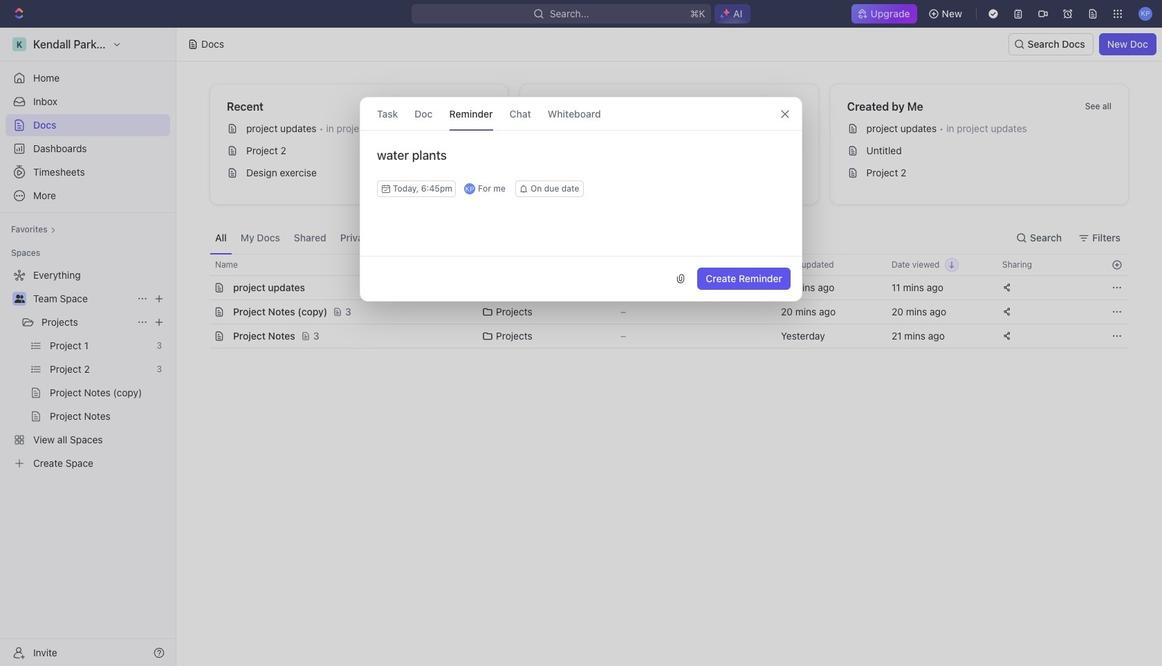 Task type: locate. For each thing, give the bounding box(es) containing it.
dialog
[[360, 97, 803, 302]]

tree
[[6, 264, 170, 475]]

2 cell from the top
[[194, 300, 210, 324]]

column header
[[194, 254, 210, 276]]

1 vertical spatial cell
[[194, 300, 210, 324]]

1 cell from the top
[[194, 276, 210, 300]]

3 row from the top
[[194, 300, 1129, 324]]

cell for 3rd row from the bottom
[[194, 276, 210, 300]]

row
[[194, 254, 1129, 276], [194, 275, 1129, 300], [194, 300, 1129, 324], [194, 324, 1129, 349]]

3 cell from the top
[[194, 324, 210, 348]]

cell for 3rd row from the top of the page
[[194, 300, 210, 324]]

2 vertical spatial cell
[[194, 324, 210, 348]]

table
[[194, 254, 1129, 349]]

tab list
[[210, 221, 552, 254]]

0 vertical spatial cell
[[194, 276, 210, 300]]

sidebar navigation
[[0, 28, 176, 666]]

Reminder na﻿me or type '/' for commands text field
[[360, 147, 802, 181]]

cell
[[194, 276, 210, 300], [194, 300, 210, 324], [194, 324, 210, 348]]



Task type: describe. For each thing, give the bounding box(es) containing it.
tree inside "sidebar" navigation
[[6, 264, 170, 475]]

4 row from the top
[[194, 324, 1129, 349]]

user group image
[[14, 295, 25, 303]]

cell for first row from the bottom
[[194, 324, 210, 348]]

no favorited docs image
[[642, 115, 697, 171]]

1 row from the top
[[194, 254, 1129, 276]]

2 row from the top
[[194, 275, 1129, 300]]



Task type: vqa. For each thing, say whether or not it's contained in the screenshot.
for to the top
no



